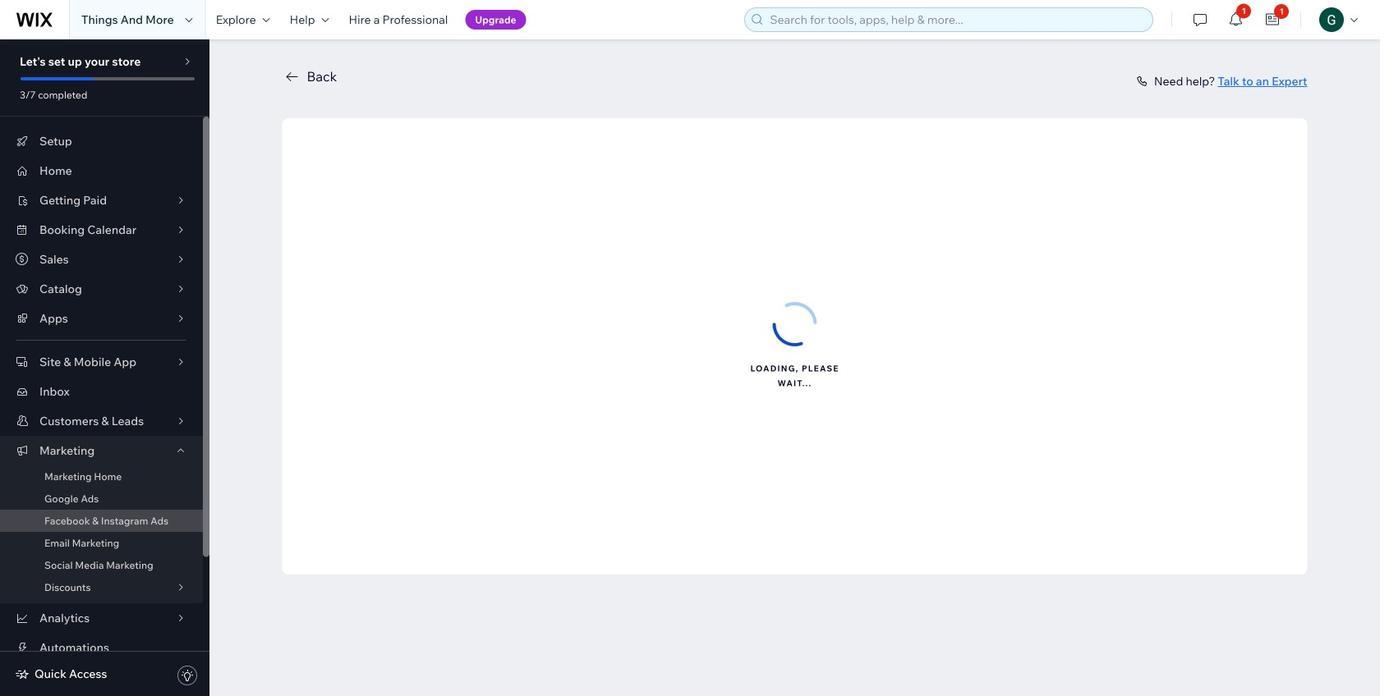 Task type: locate. For each thing, give the bounding box(es) containing it.
sidebar element
[[0, 39, 210, 697]]



Task type: describe. For each thing, give the bounding box(es) containing it.
ad goal image
[[770, 250, 820, 299]]

Search for tools, apps, help & more... field
[[765, 8, 1148, 31]]



Task type: vqa. For each thing, say whether or not it's contained in the screenshot.
ad goal image
yes



